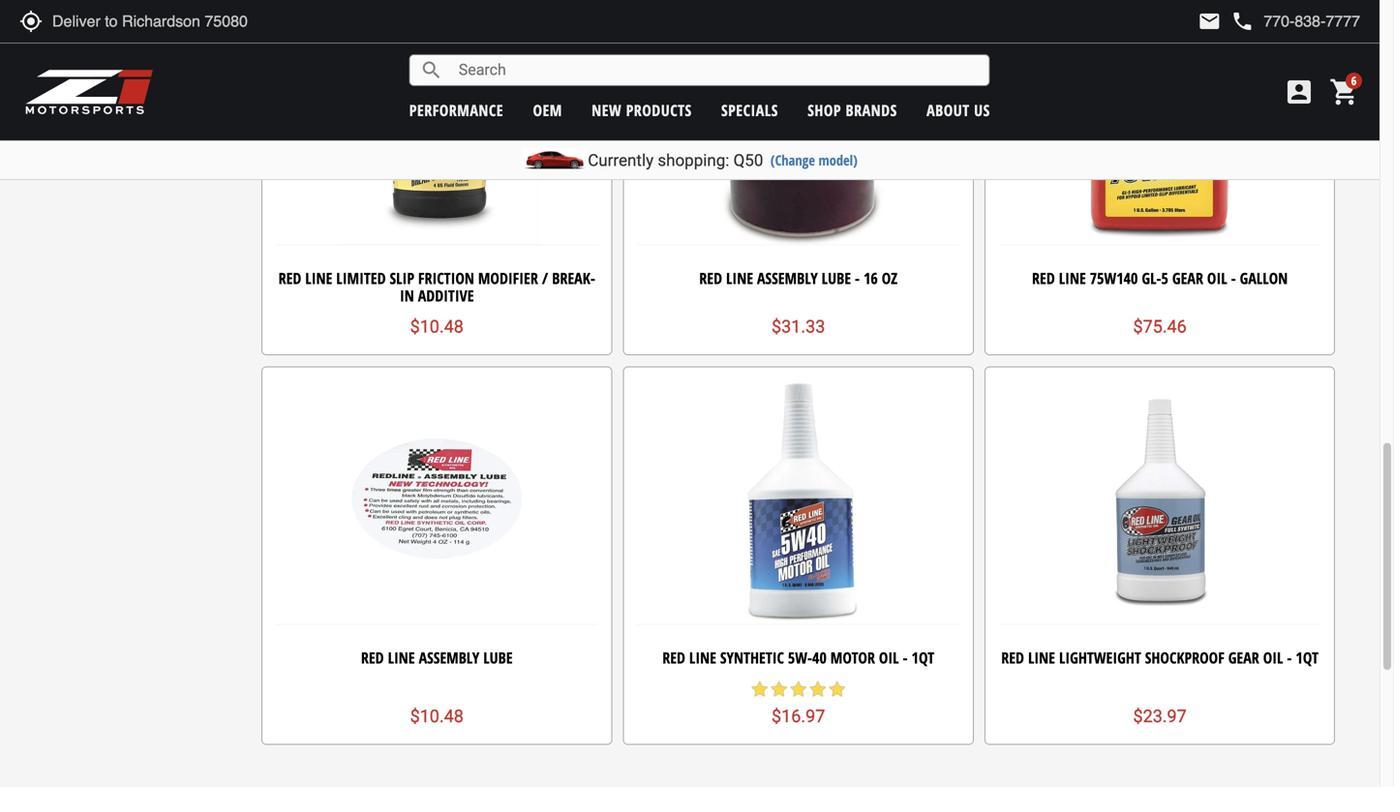 Task type: describe. For each thing, give the bounding box(es) containing it.
(change
[[771, 151, 816, 170]]

5 star from the left
[[828, 680, 847, 700]]

new products link
[[592, 100, 692, 121]]

red for red line limited slip friction modifier / break- in additive
[[279, 268, 302, 289]]

currently shopping: q50 (change model)
[[588, 151, 858, 170]]

in
[[400, 285, 414, 306]]

line for red line synthetic 5w-40 motor oil - 1qt
[[690, 648, 717, 668]]

oil for gear
[[1208, 268, 1228, 289]]

assembly for red line assembly lube - 16 oz
[[758, 268, 818, 289]]

new
[[592, 100, 622, 121]]

/
[[542, 268, 549, 289]]

red for red line 75w140 gl-5 gear oil - gallon
[[1033, 268, 1056, 289]]

red for red line assembly lube
[[361, 648, 384, 668]]

my_location
[[19, 10, 43, 33]]

products
[[626, 100, 692, 121]]

specials link
[[722, 100, 779, 121]]

4 star from the left
[[809, 680, 828, 700]]

1 1qt from the left
[[912, 648, 935, 668]]

line for red line limited slip friction modifier / break- in additive
[[305, 268, 333, 289]]

Search search field
[[443, 55, 990, 85]]

40
[[813, 648, 827, 668]]

account_box
[[1285, 77, 1316, 108]]

currently
[[588, 151, 654, 170]]

search
[[420, 59, 443, 82]]

new products
[[592, 100, 692, 121]]

red line 75w140 gl-5 gear oil - gallon
[[1033, 268, 1289, 289]]

$10.48 for slip
[[410, 317, 464, 337]]

model)
[[819, 151, 858, 170]]

slip
[[390, 268, 415, 289]]

red for red line lightweight shockproof gear oil - 1qt
[[1002, 648, 1025, 668]]

account_box link
[[1280, 77, 1320, 108]]

red line assembly lube
[[361, 648, 513, 668]]

motor
[[831, 648, 876, 668]]

$16.97
[[772, 706, 826, 727]]

1 horizontal spatial gear
[[1229, 648, 1260, 668]]

line for red line lightweight shockproof gear oil - 1qt
[[1029, 648, 1056, 668]]

modifier
[[478, 268, 538, 289]]

about
[[927, 100, 970, 121]]

oz
[[882, 268, 898, 289]]

additive
[[418, 285, 474, 306]]

phone
[[1232, 10, 1255, 33]]

shopping_cart link
[[1325, 77, 1361, 108]]

shop
[[808, 100, 842, 121]]

performance link
[[410, 100, 504, 121]]

red for red line synthetic 5w-40 motor oil - 1qt
[[663, 648, 686, 668]]

friction
[[418, 268, 475, 289]]

performance
[[410, 100, 504, 121]]

0 vertical spatial gear
[[1173, 268, 1204, 289]]

shopping_cart
[[1330, 77, 1361, 108]]

gallon
[[1241, 268, 1289, 289]]



Task type: locate. For each thing, give the bounding box(es) containing it.
oil
[[1208, 268, 1228, 289], [879, 648, 900, 668], [1264, 648, 1284, 668]]

-
[[855, 268, 860, 289], [1232, 268, 1237, 289], [903, 648, 908, 668], [1288, 648, 1293, 668]]

red for red line assembly lube - 16 oz
[[700, 268, 723, 289]]

synthetic
[[721, 648, 785, 668]]

16
[[864, 268, 878, 289]]

line for red line assembly lube - 16 oz
[[727, 268, 754, 289]]

$10.48 for lube
[[410, 706, 464, 727]]

2 horizontal spatial oil
[[1264, 648, 1284, 668]]

0 horizontal spatial oil
[[879, 648, 900, 668]]

lightweight
[[1060, 648, 1142, 668]]

$10.48 down red line assembly lube
[[410, 706, 464, 727]]

oil for motor
[[879, 648, 900, 668]]

gear
[[1173, 268, 1204, 289], [1229, 648, 1260, 668]]

0 vertical spatial lube
[[822, 268, 852, 289]]

red
[[279, 268, 302, 289], [700, 268, 723, 289], [1033, 268, 1056, 289], [361, 648, 384, 668], [663, 648, 686, 668], [1002, 648, 1025, 668]]

0 vertical spatial $10.48
[[410, 317, 464, 337]]

z1 motorsports logo image
[[24, 68, 154, 116]]

line inside the "red line limited slip friction modifier / break- in additive"
[[305, 268, 333, 289]]

$10.48
[[410, 317, 464, 337], [410, 706, 464, 727]]

line for red line assembly lube
[[388, 648, 415, 668]]

lube
[[822, 268, 852, 289], [484, 648, 513, 668]]

red line limited slip friction modifier / break- in additive
[[279, 268, 596, 306]]

0 horizontal spatial assembly
[[419, 648, 480, 668]]

1 horizontal spatial lube
[[822, 268, 852, 289]]

1 vertical spatial assembly
[[419, 648, 480, 668]]

mail phone
[[1199, 10, 1255, 33]]

1qt
[[912, 648, 935, 668], [1297, 648, 1319, 668]]

red inside the "red line limited slip friction modifier / break- in additive"
[[279, 268, 302, 289]]

about us link
[[927, 100, 991, 121]]

oem link
[[533, 100, 563, 121]]

gear right the 5
[[1173, 268, 1204, 289]]

shop brands link
[[808, 100, 898, 121]]

$31.33
[[772, 317, 826, 337]]

oem
[[533, 100, 563, 121]]

mail link
[[1199, 10, 1222, 33]]

break-
[[552, 268, 596, 289]]

2 star from the left
[[770, 680, 789, 700]]

5
[[1162, 268, 1169, 289]]

shop brands
[[808, 100, 898, 121]]

(change model) link
[[771, 151, 858, 170]]

red line lightweight shockproof gear oil - 1qt
[[1002, 648, 1319, 668]]

1 horizontal spatial oil
[[1208, 268, 1228, 289]]

1 horizontal spatial assembly
[[758, 268, 818, 289]]

oil right shockproof on the right
[[1264, 648, 1284, 668]]

1 star from the left
[[750, 680, 770, 700]]

shopping:
[[658, 151, 730, 170]]

limited
[[336, 268, 386, 289]]

2 1qt from the left
[[1297, 648, 1319, 668]]

$75.46
[[1134, 317, 1187, 337]]

5w-
[[788, 648, 813, 668]]

1 vertical spatial $10.48
[[410, 706, 464, 727]]

oil left gallon
[[1208, 268, 1228, 289]]

gl-
[[1142, 268, 1162, 289]]

mail
[[1199, 10, 1222, 33]]

1 $10.48 from the top
[[410, 317, 464, 337]]

0 vertical spatial assembly
[[758, 268, 818, 289]]

1 vertical spatial gear
[[1229, 648, 1260, 668]]

line
[[305, 268, 333, 289], [727, 268, 754, 289], [1060, 268, 1087, 289], [388, 648, 415, 668], [690, 648, 717, 668], [1029, 648, 1056, 668]]

lube for red line assembly lube - 16 oz
[[822, 268, 852, 289]]

0 horizontal spatial 1qt
[[912, 648, 935, 668]]

brands
[[846, 100, 898, 121]]

shockproof
[[1146, 648, 1225, 668]]

us
[[975, 100, 991, 121]]

0 horizontal spatial lube
[[484, 648, 513, 668]]

0 horizontal spatial gear
[[1173, 268, 1204, 289]]

red line synthetic 5w-40 motor oil - 1qt
[[663, 648, 935, 668]]

q50
[[734, 151, 764, 170]]

oil right motor
[[879, 648, 900, 668]]

specials
[[722, 100, 779, 121]]

2 $10.48 from the top
[[410, 706, 464, 727]]

3 star from the left
[[789, 680, 809, 700]]

phone link
[[1232, 10, 1361, 33]]

line for red line 75w140 gl-5 gear oil - gallon
[[1060, 268, 1087, 289]]

star star star star star $16.97
[[750, 680, 847, 727]]

star
[[750, 680, 770, 700], [770, 680, 789, 700], [789, 680, 809, 700], [809, 680, 828, 700], [828, 680, 847, 700]]

1 vertical spatial lube
[[484, 648, 513, 668]]

lube for red line assembly lube
[[484, 648, 513, 668]]

75w140
[[1091, 268, 1139, 289]]

assembly
[[758, 268, 818, 289], [419, 648, 480, 668]]

gear right shockproof on the right
[[1229, 648, 1260, 668]]

assembly for red line assembly lube
[[419, 648, 480, 668]]

1 horizontal spatial 1qt
[[1297, 648, 1319, 668]]

about us
[[927, 100, 991, 121]]

$23.97
[[1134, 706, 1187, 727]]

red line assembly lube - 16 oz
[[700, 268, 898, 289]]

$10.48 down the additive
[[410, 317, 464, 337]]



Task type: vqa. For each thing, say whether or not it's contained in the screenshot.
the '$10.48'
yes



